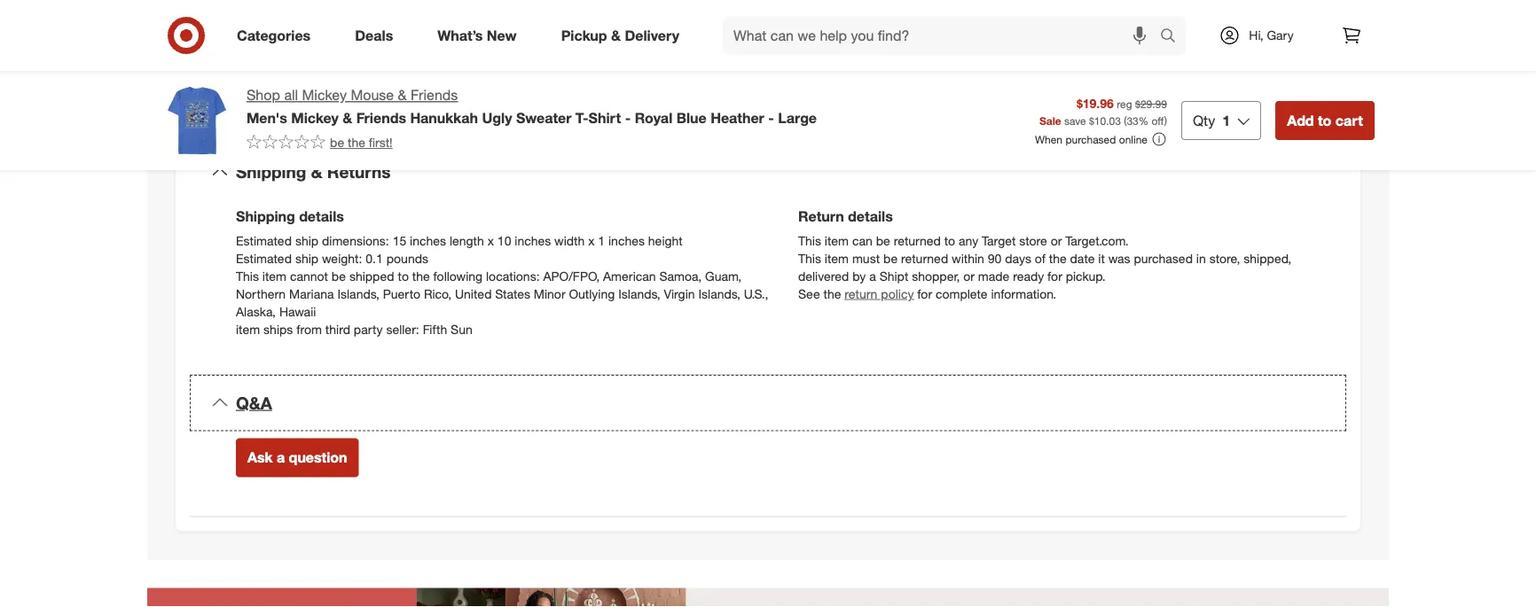 Task type: locate. For each thing, give the bounding box(es) containing it.
american
[[603, 269, 656, 284]]

if down delivery
[[641, 44, 648, 60]]

inches right 10
[[515, 233, 551, 249]]

1 vertical spatial by
[[853, 269, 866, 284]]

you
[[352, 44, 372, 60], [651, 44, 671, 60], [902, 44, 922, 60]]

0 horizontal spatial islands,
[[337, 286, 380, 302]]

details up "be the first!" link
[[295, 101, 331, 116]]

2 estimated from the top
[[236, 251, 292, 266]]

by up the return
[[853, 269, 866, 284]]

weight:
[[322, 251, 362, 266]]

1 vertical spatial question
[[289, 449, 347, 467]]

purchased down $
[[1066, 133, 1116, 146]]

product
[[771, 101, 815, 116]]

not inside the above item details were provided by the target plus™ partner. target does not represent or warrant that this information is accurate or complete. on occasion, manufacturers may modify their items and update their labels.
[[672, 2, 690, 17]]

delivered
[[798, 269, 849, 284]]

seller:
[[386, 322, 419, 337]]

0 vertical spatial accurate
[[936, 2, 984, 17]]

this right warrant
[[834, 2, 854, 17]]

1 you from the left
[[352, 44, 372, 60]]

to
[[580, 101, 591, 116], [1318, 112, 1332, 129], [944, 233, 955, 249], [398, 269, 409, 284]]

1 horizontal spatial a
[[704, 44, 711, 60]]

not up 800-
[[394, 44, 412, 60]]

-
[[625, 109, 631, 126], [768, 109, 774, 126]]

dimensions:
[[322, 233, 389, 249]]

inches
[[410, 233, 446, 249], [515, 233, 551, 249], [608, 233, 645, 249]]

shopper,
[[912, 269, 960, 284]]

0 horizontal spatial accurate
[[406, 101, 454, 116]]

target up '90'
[[982, 233, 1016, 249]]

may inside the above item details were provided by the target plus™ partner. target does not represent or warrant that this information is accurate or complete. on occasion, manufacturers may modify their items and update their labels.
[[1220, 2, 1244, 17]]

save
[[1064, 114, 1086, 127]]

0 horizontal spatial their
[[337, 19, 361, 35]]

1 vertical spatial purchased
[[1134, 251, 1193, 266]]

1 right the width
[[598, 233, 605, 249]]

0 horizontal spatial purchased
[[1066, 133, 1116, 146]]

that up services
[[327, 44, 349, 60]]

gary
[[1267, 27, 1294, 43]]

0 vertical spatial their
[[1289, 2, 1314, 17]]

details up can
[[848, 207, 893, 225]]

you down delivery
[[651, 44, 671, 60]]

this left item,
[[848, 44, 868, 60]]

2 horizontal spatial a
[[869, 269, 876, 284]]

guam,
[[705, 269, 742, 284]]

question right ask
[[289, 449, 347, 467]]

- left large
[[768, 109, 774, 126]]

about inside the we recommend that you do not rely solely on the information presented. if you have a specific question about this item, you may consult the item's label, contact the manufacturer directly or call target guest services at 1-800-591-3869.
[[812, 44, 845, 60]]

1 horizontal spatial x
[[588, 233, 595, 249]]

that inside the above item details were provided by the target plus™ partner. target does not represent or warrant that this information is accurate or complete. on occasion, manufacturers may modify their items and update their labels.
[[809, 2, 831, 17]]

the inside the above item details were provided by the target plus™ partner. target does not represent or warrant that this information is accurate or complete. on occasion, manufacturers may modify their items and update their labels.
[[465, 2, 482, 17]]

friends
[[411, 86, 458, 104], [356, 109, 406, 126]]

2 - from the left
[[768, 109, 774, 126]]

x right the width
[[588, 233, 595, 249]]

2 vertical spatial a
[[277, 449, 285, 467]]

pounds
[[386, 251, 428, 266]]

you right item,
[[902, 44, 922, 60]]

1 horizontal spatial purchased
[[1134, 251, 1193, 266]]

islands, down shipped
[[337, 286, 380, 302]]

be
[[330, 135, 344, 150], [876, 233, 890, 249], [883, 251, 898, 266], [332, 269, 346, 284]]

591-
[[413, 62, 439, 77]]

islands,
[[337, 286, 380, 302], [618, 286, 661, 302], [698, 286, 741, 302]]

shipping inside shipping details estimated ship dimensions: 15 inches length x 10 inches width x 1 inches height estimated ship weight: 0.1 pounds
[[236, 207, 295, 225]]

mickey up "be the first!" link
[[291, 109, 339, 126]]

shipped,
[[1244, 251, 1292, 266]]

apo/fpo, american samoa, guam, northern mariana islands, puerto rico, united states minor outlying islands, virgin islands, u.s., alaska, hawaii
[[236, 269, 769, 319]]

accurate down 591-
[[406, 101, 454, 116]]

2 islands, from the left
[[618, 286, 661, 302]]

that inside the we recommend that you do not rely solely on the information presented. if you have a specific question about this item, you may consult the item's label, contact the manufacturer directly or call target guest services at 1-800-591-3869.
[[327, 44, 349, 60]]

0 vertical spatial if
[[641, 44, 648, 60]]

estimated
[[236, 233, 292, 249], [236, 251, 292, 266]]

0 horizontal spatial may
[[925, 44, 948, 60]]

label,
[[1054, 44, 1083, 60]]

the up what's new
[[465, 2, 482, 17]]

0 vertical spatial question
[[761, 44, 809, 60]]

this
[[834, 2, 854, 17], [848, 44, 868, 60]]

0 horizontal spatial not
[[394, 44, 412, 60]]

a up return policy link
[[869, 269, 876, 284]]

the above item details were provided by the target plus™ partner. target does not represent or warrant that this information is accurate or complete. on occasion, manufacturers may modify their items and update their labels.
[[236, 2, 1314, 35]]

0 vertical spatial above
[[260, 2, 294, 17]]

a right ask
[[277, 449, 285, 467]]

inches up pounds
[[410, 233, 446, 249]]

0 horizontal spatial inches
[[410, 233, 446, 249]]

to inside return details this item can be returned to any target store or target.com. this item must be returned within 90 days of the date it was purchased in store, shipped, delivered by a shipt shopper, or made ready for pickup. see the return policy for complete information.
[[944, 233, 955, 249]]

the right contact
[[1132, 44, 1149, 60]]

3 inches from the left
[[608, 233, 645, 249]]

(
[[1124, 114, 1127, 127]]

their left labels.
[[337, 19, 361, 35]]

if
[[641, 44, 648, 60], [236, 101, 243, 116]]

friends up hanukkah on the left of page
[[411, 86, 458, 104]]

)
[[1164, 114, 1167, 127]]

1 shipping from the top
[[236, 161, 306, 182]]

1 horizontal spatial friends
[[411, 86, 458, 104]]

by inside the above item details were provided by the target plus™ partner. target does not represent or warrant that this information is accurate or complete. on occasion, manufacturers may modify their items and update their labels.
[[448, 2, 461, 17]]

0 vertical spatial about
[[812, 44, 845, 60]]

ready
[[1013, 269, 1044, 284]]

1 vertical spatial information
[[512, 44, 575, 60]]

if the item details above aren't accurate or complete, we want to know about it. report incorrect product info.
[[236, 101, 841, 116]]

item left can
[[825, 233, 849, 249]]

off
[[1152, 114, 1164, 127]]

2 horizontal spatial you
[[902, 44, 922, 60]]

be up returns
[[330, 135, 344, 150]]

2 x from the left
[[588, 233, 595, 249]]

1 horizontal spatial accurate
[[936, 2, 984, 17]]

1 horizontal spatial by
[[853, 269, 866, 284]]

their up "gary"
[[1289, 2, 1314, 17]]

0 horizontal spatial a
[[277, 449, 285, 467]]

& inside dropdown button
[[311, 161, 322, 182]]

aren't
[[372, 101, 403, 116]]

details up update
[[325, 2, 362, 17]]

$19.96 reg $29.99 sale save $ 10.03 ( 33 % off )
[[1040, 95, 1167, 127]]

shipping for shipping & returns
[[236, 161, 306, 182]]

What can we help you find? suggestions appear below search field
[[723, 16, 1165, 55]]

0 horizontal spatial above
[[260, 2, 294, 17]]

0 vertical spatial a
[[704, 44, 711, 60]]

0 horizontal spatial -
[[625, 109, 631, 126]]

rico,
[[424, 286, 452, 302]]

0 vertical spatial returned
[[894, 233, 941, 249]]

1 horizontal spatial inches
[[515, 233, 551, 249]]

0 horizontal spatial for
[[917, 286, 932, 302]]

- right know
[[625, 109, 631, 126]]

be up shipt
[[883, 251, 898, 266]]

1 horizontal spatial may
[[1220, 2, 1244, 17]]

pickup & delivery
[[561, 27, 679, 44]]

the left item's
[[996, 44, 1013, 60]]

above up and
[[260, 2, 294, 17]]

1 vertical spatial 1
[[598, 233, 605, 249]]

target inside return details this item can be returned to any target store or target.com. this item must be returned within 90 days of the date it was purchased in store, shipped, delivered by a shipt shopper, or made ready for pickup. see the return policy for complete information.
[[982, 233, 1016, 249]]

a inside button
[[277, 449, 285, 467]]

a right have
[[704, 44, 711, 60]]

2 you from the left
[[651, 44, 671, 60]]

may left modify
[[1220, 2, 1244, 17]]

0 horizontal spatial friends
[[356, 109, 406, 126]]

islands, down the guam,
[[698, 286, 741, 302]]

if inside the we recommend that you do not rely solely on the information presented. if you have a specific question about this item, you may consult the item's label, contact the manufacturer directly or call target guest services at 1-800-591-3869.
[[641, 44, 648, 60]]

this up northern on the left
[[236, 269, 259, 284]]

0 vertical spatial this
[[834, 2, 854, 17]]

details inside return details this item can be returned to any target store or target.com. this item must be returned within 90 days of the date it was purchased in store, shipped, delivered by a shipt shopper, or made ready for pickup. see the return policy for complete information.
[[848, 207, 893, 225]]

the right of
[[1049, 251, 1067, 266]]

friends down "mouse"
[[356, 109, 406, 126]]

0 vertical spatial may
[[1220, 2, 1244, 17]]

or right store
[[1051, 233, 1062, 249]]

pickup.
[[1066, 269, 1106, 284]]

0 vertical spatial ship
[[295, 233, 318, 249]]

1 horizontal spatial if
[[641, 44, 648, 60]]

rely
[[415, 44, 435, 60]]

shipping inside dropdown button
[[236, 161, 306, 182]]

2 horizontal spatial islands,
[[698, 286, 741, 302]]

1 horizontal spatial above
[[335, 101, 369, 116]]

information inside the above item details were provided by the target plus™ partner. target does not represent or warrant that this information is accurate or complete. on occasion, manufacturers may modify their items and update their labels.
[[857, 2, 920, 17]]

the left 'first!'
[[348, 135, 365, 150]]

manufacturers
[[1137, 2, 1217, 17]]

1 horizontal spatial not
[[672, 2, 690, 17]]

2 shipping from the top
[[236, 207, 295, 225]]

0 vertical spatial 1
[[1222, 112, 1230, 129]]

1 right qty
[[1222, 112, 1230, 129]]

this up delivered
[[798, 251, 821, 266]]

when purchased online
[[1035, 133, 1148, 146]]

if left the shop
[[236, 101, 243, 116]]

1 vertical spatial a
[[869, 269, 876, 284]]

1 islands, from the left
[[337, 286, 380, 302]]

item up update
[[297, 2, 322, 17]]

0 horizontal spatial 1
[[598, 233, 605, 249]]

& down 800-
[[398, 86, 407, 104]]

may left consult
[[925, 44, 948, 60]]

items
[[236, 19, 266, 35]]

0 vertical spatial estimated
[[236, 233, 292, 249]]

0 horizontal spatial if
[[236, 101, 243, 116]]

shipping down shipping & returns at the top
[[236, 207, 295, 225]]

accurate
[[936, 2, 984, 17], [406, 101, 454, 116]]

pickup & delivery link
[[546, 16, 702, 55]]

to left any on the top right
[[944, 233, 955, 249]]

information left is
[[857, 2, 920, 17]]

0 horizontal spatial by
[[448, 2, 461, 17]]

&
[[611, 27, 621, 44], [398, 86, 407, 104], [343, 109, 352, 126], [311, 161, 322, 182]]

mickey down services
[[302, 86, 347, 104]]

purchased left in
[[1134, 251, 1193, 266]]

to up puerto
[[398, 269, 409, 284]]

& down "be the first!" link
[[311, 161, 322, 182]]

by up what's in the top left of the page
[[448, 2, 461, 17]]

accurate right is
[[936, 2, 984, 17]]

advertisement region
[[147, 589, 1389, 608]]

target inside the we recommend that you do not rely solely on the information presented. if you have a specific question about this item, you may consult the item's label, contact the manufacturer directly or call target guest services at 1-800-591-3869.
[[236, 62, 270, 77]]

0 horizontal spatial information
[[512, 44, 575, 60]]

this inside the we recommend that you do not rely solely on the information presented. if you have a specific question about this item, you may consult the item's label, contact the manufacturer directly or call target guest services at 1-800-591-3869.
[[848, 44, 868, 60]]

1 vertical spatial may
[[925, 44, 948, 60]]

shipping & returns button
[[190, 144, 1346, 200]]

deals
[[355, 27, 393, 44]]

0 vertical spatial not
[[672, 2, 690, 17]]

for down shopper,
[[917, 286, 932, 302]]

or down "gary"
[[1274, 44, 1285, 60]]

3 islands, from the left
[[698, 286, 741, 302]]

ship
[[295, 233, 318, 249], [295, 251, 318, 266]]

be right can
[[876, 233, 890, 249]]

this down return
[[798, 233, 821, 249]]

1 vertical spatial not
[[394, 44, 412, 60]]

not right does
[[672, 2, 690, 17]]

ugly
[[482, 109, 512, 126]]

1 horizontal spatial about
[[812, 44, 845, 60]]

be down weight:
[[332, 269, 346, 284]]

third
[[325, 322, 350, 337]]

was
[[1108, 251, 1130, 266]]

1 horizontal spatial for
[[1048, 269, 1062, 284]]

x left 10
[[488, 233, 494, 249]]

the
[[465, 2, 482, 17], [491, 44, 509, 60], [996, 44, 1013, 60], [1132, 44, 1149, 60], [246, 101, 264, 116], [348, 135, 365, 150], [1049, 251, 1067, 266], [412, 269, 430, 284], [823, 286, 841, 302]]

1 estimated from the top
[[236, 233, 292, 249]]

item ships from third party seller: fifth sun
[[236, 322, 473, 337]]

about left item,
[[812, 44, 845, 60]]

sun
[[451, 322, 473, 337]]

details up dimensions:
[[299, 207, 344, 225]]

details inside shipping details estimated ship dimensions: 15 inches length x 10 inches width x 1 inches height estimated ship weight: 0.1 pounds
[[299, 207, 344, 225]]

outlying
[[569, 286, 615, 302]]

2 ship from the top
[[295, 251, 318, 266]]

0 vertical spatial by
[[448, 2, 461, 17]]

1 horizontal spatial question
[[761, 44, 809, 60]]

1 horizontal spatial you
[[651, 44, 671, 60]]

1 vertical spatial that
[[327, 44, 349, 60]]

provided
[[395, 2, 444, 17]]

days
[[1005, 251, 1031, 266]]

2 horizontal spatial inches
[[608, 233, 645, 249]]

sweater
[[516, 109, 572, 126]]

mickey
[[302, 86, 347, 104], [291, 109, 339, 126]]

men's
[[247, 109, 287, 126]]

0 horizontal spatial you
[[352, 44, 372, 60]]

question inside the we recommend that you do not rely solely on the information presented. if you have a specific question about this item, you may consult the item's label, contact the manufacturer directly or call target guest services at 1-800-591-3869.
[[761, 44, 809, 60]]

1 horizontal spatial that
[[809, 2, 831, 17]]

1 vertical spatial ship
[[295, 251, 318, 266]]

shirt
[[589, 109, 621, 126]]

virgin
[[664, 286, 695, 302]]

the down new
[[491, 44, 509, 60]]

returns
[[327, 161, 391, 182]]

0 horizontal spatial x
[[488, 233, 494, 249]]

recommend
[[257, 44, 324, 60]]

item down alaska,
[[236, 322, 260, 337]]

states
[[495, 286, 530, 302]]

0 horizontal spatial question
[[289, 449, 347, 467]]

that right warrant
[[809, 2, 831, 17]]

1 vertical spatial estimated
[[236, 251, 292, 266]]

0 vertical spatial this
[[798, 233, 821, 249]]

1 ship from the top
[[295, 233, 318, 249]]

0 horizontal spatial that
[[327, 44, 349, 60]]

you up at
[[352, 44, 372, 60]]

1 vertical spatial if
[[236, 101, 243, 116]]

from
[[296, 322, 322, 337]]

we
[[531, 101, 547, 116]]

1 horizontal spatial 1
[[1222, 112, 1230, 129]]

does
[[641, 2, 668, 17]]

1 horizontal spatial -
[[768, 109, 774, 126]]

1 vertical spatial above
[[335, 101, 369, 116]]

item,
[[871, 44, 898, 60]]

0 vertical spatial information
[[857, 2, 920, 17]]

a inside the we recommend that you do not rely solely on the information presented. if you have a specific question about this item, you may consult the item's label, contact the manufacturer directly or call target guest services at 1-800-591-3869.
[[704, 44, 711, 60]]

target down the we at left top
[[236, 62, 270, 77]]

1 vertical spatial this
[[848, 44, 868, 60]]

what's new
[[437, 27, 517, 44]]

0 vertical spatial shipping
[[236, 161, 306, 182]]

1 vertical spatial about
[[628, 101, 660, 116]]

1 - from the left
[[625, 109, 631, 126]]

about left it.
[[628, 101, 660, 116]]

store
[[1019, 233, 1047, 249]]

or down within at the top right
[[963, 269, 975, 284]]

3869.
[[438, 62, 470, 77]]

1 horizontal spatial information
[[857, 2, 920, 17]]

1 vertical spatial shipping
[[236, 207, 295, 225]]

1 horizontal spatial their
[[1289, 2, 1314, 17]]

to right add
[[1318, 112, 1332, 129]]

0 vertical spatial that
[[809, 2, 831, 17]]

hawaii
[[279, 304, 316, 319]]

0 vertical spatial purchased
[[1066, 133, 1116, 146]]

islands, down american
[[618, 286, 661, 302]]

for right ready
[[1048, 269, 1062, 284]]

question down the above item details were provided by the target plus™ partner. target does not represent or warrant that this information is accurate or complete. on occasion, manufacturers may modify their items and update their labels.
[[761, 44, 809, 60]]

shipping down men's
[[236, 161, 306, 182]]

u.s.,
[[744, 286, 769, 302]]

1 horizontal spatial islands,
[[618, 286, 661, 302]]

above up be the first!
[[335, 101, 369, 116]]

inches up american
[[608, 233, 645, 249]]

information down plus™
[[512, 44, 575, 60]]

update
[[294, 19, 333, 35]]



Task type: vqa. For each thing, say whether or not it's contained in the screenshot.
2nd SHIP
yes



Task type: describe. For each thing, give the bounding box(es) containing it.
2 vertical spatial this
[[236, 269, 259, 284]]

1 vertical spatial friends
[[356, 109, 406, 126]]

0 vertical spatial friends
[[411, 86, 458, 104]]

width
[[554, 233, 585, 249]]

or left complete.
[[987, 2, 999, 17]]

this inside the above item details were provided by the target plus™ partner. target does not represent or warrant that this information is accurate or complete. on occasion, manufacturers may modify their items and update their labels.
[[834, 2, 854, 17]]

qty 1
[[1193, 112, 1230, 129]]

2 inches from the left
[[515, 233, 551, 249]]

shipt
[[880, 269, 909, 284]]

not inside the we recommend that you do not rely solely on the information presented. if you have a specific question about this item, you may consult the item's label, contact the manufacturer directly or call target guest services at 1-800-591-3869.
[[394, 44, 412, 60]]

want
[[550, 101, 577, 116]]

by inside return details this item can be returned to any target store or target.com. this item must be returned within 90 days of the date it was purchased in store, shipped, delivered by a shipt shopper, or made ready for pickup. see the return policy for complete information.
[[853, 269, 866, 284]]

report
[[676, 101, 715, 116]]

above inside the above item details were provided by the target plus™ partner. target does not represent or warrant that this information is accurate or complete. on occasion, manufacturers may modify their items and update their labels.
[[260, 2, 294, 17]]

do
[[376, 44, 390, 60]]

we
[[236, 44, 253, 60]]

what's
[[437, 27, 483, 44]]

details inside the above item details were provided by the target plus™ partner. target does not represent or warrant that this information is accurate or complete. on occasion, manufacturers may modify their items and update their labels.
[[325, 2, 362, 17]]

1 inside shipping details estimated ship dimensions: 15 inches length x 10 inches width x 1 inches height estimated ship weight: 0.1 pounds
[[598, 233, 605, 249]]

when
[[1035, 133, 1063, 146]]

item up northern on the left
[[262, 269, 287, 284]]

mouse
[[351, 86, 394, 104]]

1 vertical spatial their
[[337, 19, 361, 35]]

be inside "be the first!" link
[[330, 135, 344, 150]]

to inside button
[[1318, 112, 1332, 129]]

be the first!
[[330, 135, 393, 150]]

were
[[365, 2, 392, 17]]

ask
[[247, 449, 273, 467]]

on
[[1060, 2, 1077, 17]]

0 vertical spatial mickey
[[302, 86, 347, 104]]

it.
[[663, 101, 673, 116]]

1 x from the left
[[488, 233, 494, 249]]

1 inches from the left
[[410, 233, 446, 249]]

know
[[595, 101, 624, 116]]

must
[[852, 251, 880, 266]]

1-
[[376, 62, 387, 77]]

q&a
[[236, 393, 272, 413]]

or left warrant
[[750, 2, 761, 17]]

0 horizontal spatial about
[[628, 101, 660, 116]]

call
[[1289, 44, 1308, 60]]

at
[[362, 62, 372, 77]]

return
[[845, 286, 877, 302]]

warrant
[[764, 2, 806, 17]]

the inside "be the first!" link
[[348, 135, 365, 150]]

image of men's mickey & friends hanukkah ugly sweater  t-shirt - royal blue heather - large image
[[161, 85, 232, 156]]

united
[[455, 286, 492, 302]]

have
[[675, 44, 701, 60]]

ask a question
[[247, 449, 347, 467]]

contact
[[1086, 44, 1128, 60]]

presented.
[[578, 44, 637, 60]]

incorrect
[[718, 101, 768, 116]]

manufacturer
[[1153, 44, 1227, 60]]

shop all mickey mouse & friends men's mickey & friends hanukkah ugly sweater  t-shirt - royal blue heather - large
[[247, 86, 817, 126]]

1 vertical spatial returned
[[901, 251, 948, 266]]

northern
[[236, 286, 286, 302]]

specific
[[714, 44, 758, 60]]

pickup
[[561, 27, 607, 44]]

search button
[[1152, 16, 1195, 59]]

target up new
[[486, 2, 520, 17]]

hanukkah
[[410, 109, 478, 126]]

item inside the above item details were provided by the target plus™ partner. target does not represent or warrant that this information is accurate or complete. on occasion, manufacturers may modify their items and update their labels.
[[297, 2, 322, 17]]

0 vertical spatial for
[[1048, 269, 1062, 284]]

or left ugly
[[458, 101, 469, 116]]

categories link
[[222, 16, 333, 55]]

to right want
[[580, 101, 591, 116]]

accurate inside the above item details were provided by the target plus™ partner. target does not represent or warrant that this information is accurate or complete. on occasion, manufacturers may modify their items and update their labels.
[[936, 2, 984, 17]]

all
[[284, 86, 298, 104]]

1 vertical spatial for
[[917, 286, 932, 302]]

10.03
[[1094, 114, 1121, 127]]

within
[[952, 251, 984, 266]]

complete.
[[1002, 2, 1057, 17]]

cannot
[[290, 269, 328, 284]]

question inside button
[[289, 449, 347, 467]]

any
[[959, 233, 978, 249]]

the down delivered
[[823, 286, 841, 302]]

partner.
[[557, 2, 600, 17]]

heather
[[711, 109, 764, 126]]

length
[[450, 233, 484, 249]]

new
[[487, 27, 517, 44]]

cart
[[1336, 112, 1363, 129]]

the left all
[[246, 101, 264, 116]]

height
[[648, 233, 683, 249]]

& up be the first!
[[343, 109, 352, 126]]

store,
[[1209, 251, 1240, 266]]

a inside return details this item can be returned to any target store or target.com. this item must be returned within 90 days of the date it was purchased in store, shipped, delivered by a shipt shopper, or made ready for pickup. see the return policy for complete information.
[[869, 269, 876, 284]]

on
[[474, 44, 488, 60]]

fifth
[[423, 322, 447, 337]]

see
[[798, 286, 820, 302]]

return
[[798, 207, 844, 225]]

blue
[[676, 109, 707, 126]]

3 you from the left
[[902, 44, 922, 60]]

hi,
[[1249, 27, 1264, 43]]

may inside the we recommend that you do not rely solely on the information presented. if you have a specific question about this item, you may consult the item's label, contact the manufacturer directly or call target guest services at 1-800-591-3869.
[[925, 44, 948, 60]]

solely
[[438, 44, 470, 60]]

this item cannot be shipped to the following locations:
[[236, 269, 540, 284]]

add
[[1287, 112, 1314, 129]]

report incorrect product info. button
[[676, 100, 841, 118]]

item up delivered
[[825, 251, 849, 266]]

purchased inside return details this item can be returned to any target store or target.com. this item must be returned within 90 days of the date it was purchased in store, shipped, delivered by a shipt shopper, or made ready for pickup. see the return policy for complete information.
[[1134, 251, 1193, 266]]

shipping for shipping details estimated ship dimensions: 15 inches length x 10 inches width x 1 inches height estimated ship weight: 0.1 pounds
[[236, 207, 295, 225]]

modify
[[1247, 2, 1285, 17]]

1 vertical spatial mickey
[[291, 109, 339, 126]]

be the first! link
[[247, 134, 393, 152]]

& up presented. at the left of the page
[[611, 27, 621, 44]]

apo/fpo,
[[543, 269, 600, 284]]

the down pounds
[[412, 269, 430, 284]]

information inside the we recommend that you do not rely solely on the information presented. if you have a specific question about this item, you may consult the item's label, contact the manufacturer directly or call target guest services at 1-800-591-3869.
[[512, 44, 575, 60]]

qty
[[1193, 112, 1215, 129]]

royal
[[635, 109, 673, 126]]

the
[[236, 2, 257, 17]]

shipping & returns
[[236, 161, 391, 182]]

target.com.
[[1065, 233, 1129, 249]]

15
[[393, 233, 406, 249]]

alaska,
[[236, 304, 276, 319]]

1 vertical spatial accurate
[[406, 101, 454, 116]]

item's
[[1017, 44, 1050, 60]]

made
[[978, 269, 1010, 284]]

guest
[[273, 62, 307, 77]]

hi, gary
[[1249, 27, 1294, 43]]

add to cart
[[1287, 112, 1363, 129]]

or inside the we recommend that you do not rely solely on the information presented. if you have a specific question about this item, you may consult the item's label, contact the manufacturer directly or call target guest services at 1-800-591-3869.
[[1274, 44, 1285, 60]]

target up the pickup & delivery
[[603, 2, 637, 17]]

0.1
[[366, 251, 383, 266]]

1 vertical spatial this
[[798, 251, 821, 266]]

information.
[[991, 286, 1057, 302]]

t-
[[575, 109, 589, 126]]

in
[[1196, 251, 1206, 266]]

$19.96
[[1077, 95, 1114, 111]]

item down guest
[[267, 101, 291, 116]]

10
[[497, 233, 511, 249]]



